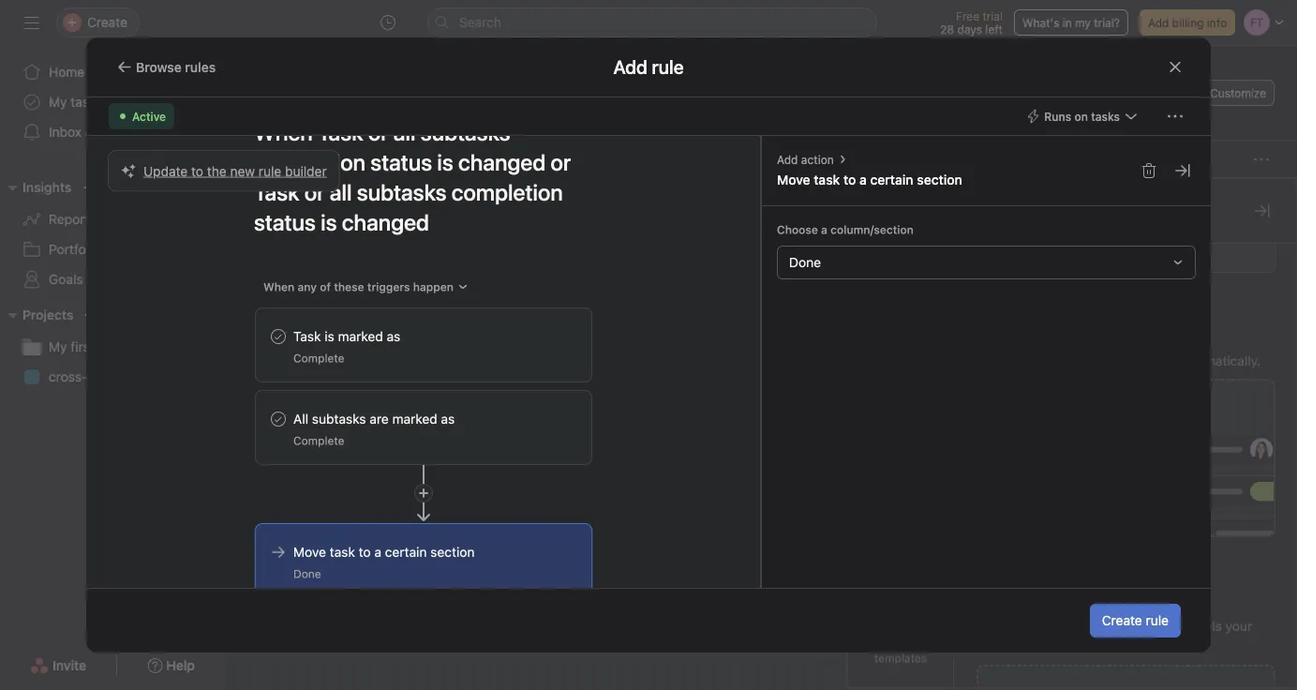 Task type: vqa. For each thing, say whether or not it's contained in the screenshot.
Task name text box inside Hiring new manager cell
no



Task type: describe. For each thing, give the bounding box(es) containing it.
subtasks
[[312, 411, 366, 427]]

goals link
[[11, 264, 214, 294]]

build integrated workflows with the tools your team uses the most.
[[977, 618, 1253, 655]]

em
[[1080, 86, 1097, 99]]

automatically.
[[1178, 353, 1262, 369]]

section inside 'button'
[[1165, 202, 1216, 220]]

add task image for doing
[[745, 204, 760, 219]]

2 vertical spatial done
[[294, 567, 321, 581]]

1 vertical spatial the
[[1170, 618, 1190, 634]]

0 vertical spatial rule
[[259, 163, 282, 179]]

insights element
[[0, 171, 225, 298]]

your inside build integrated workflows with the tools your team uses the most.
[[1226, 618, 1253, 634]]

get
[[1058, 353, 1078, 369]]

invite
[[53, 658, 86, 673]]

done
[[1144, 353, 1175, 369]]

task for task is marked as
[[294, 329, 321, 344]]

1 add task button from the top
[[248, 146, 326, 173]]

my
[[1076, 16, 1092, 29]]

billing
[[1173, 16, 1205, 29]]

what's in my trial? button
[[1015, 9, 1129, 36]]

task for task templates
[[889, 635, 913, 648]]

board link
[[407, 115, 459, 136]]

of
[[320, 280, 331, 294]]

my tasks
[[49, 94, 103, 110]]

completed image
[[261, 374, 283, 397]]

free
[[957, 9, 980, 23]]

rule inside button
[[1147, 613, 1169, 628]]

20
[[321, 318, 334, 331]]

cross-functional project plan
[[49, 369, 223, 385]]

25
[[365, 442, 379, 455]]

Completed checkbox
[[261, 374, 283, 397]]

happen
[[413, 280, 454, 294]]

kickoff
[[346, 377, 387, 393]]

my first portfolio link
[[11, 332, 214, 362]]

0 vertical spatial oct
[[298, 318, 317, 331]]

today – button
[[583, 318, 664, 331]]

free trial 28 days left
[[941, 9, 1003, 36]]

status
[[1008, 242, 1047, 258]]

0 vertical spatial move
[[777, 172, 811, 188]]

choose
[[777, 223, 819, 236]]

first
[[71, 339, 94, 354]]

home
[[49, 64, 85, 80]]

these
[[334, 280, 364, 294]]

portfolios
[[49, 241, 107, 257]]

board
[[422, 118, 459, 133]]

global element
[[0, 46, 225, 158]]

tasks inside dropdown button
[[1092, 110, 1121, 123]]

update to the new rule builder
[[143, 163, 327, 179]]

close side pane image
[[1176, 163, 1191, 178]]

today for today –
[[583, 318, 615, 331]]

invite button
[[18, 649, 99, 683]]

to do
[[248, 202, 286, 220]]

portfolio
[[98, 339, 149, 354]]

left
[[986, 23, 1003, 36]]

0 vertical spatial section
[[917, 172, 963, 188]]

0 horizontal spatial as
[[387, 329, 401, 344]]

builder
[[285, 163, 327, 179]]

add a rule to get your work done automatically.
[[977, 353, 1262, 369]]

home link
[[11, 57, 214, 87]]

projects button
[[0, 304, 74, 326]]

runs
[[1045, 110, 1072, 123]]

add left action
[[777, 153, 799, 166]]

search
[[460, 15, 502, 30]]

most.
[[1066, 639, 1100, 655]]

add rule
[[614, 56, 684, 78]]

today – oct 25
[[298, 442, 379, 455]]

tools
[[1193, 618, 1223, 634]]

choose a column/section
[[777, 223, 914, 236]]

trash item image
[[1142, 163, 1157, 178]]

add left "get"
[[977, 353, 1001, 369]]

ft inside button
[[268, 318, 282, 331]]

– for today –
[[618, 318, 625, 331]]

add billing info
[[1149, 16, 1228, 29]]

work
[[1111, 353, 1141, 369]]

1 horizontal spatial certain
[[871, 172, 914, 188]]

2 add task button from the top
[[248, 483, 510, 517]]

schedule
[[286, 377, 342, 393]]

triggers
[[367, 280, 410, 294]]

uses
[[1011, 639, 1039, 655]]

inbox
[[49, 124, 82, 140]]

my first portfolio
[[49, 339, 149, 354]]

cross-functional project plan link
[[11, 362, 223, 392]]

2
[[882, 267, 889, 280]]

1 vertical spatial rule
[[1016, 353, 1039, 369]]

1 vertical spatial customize
[[977, 200, 1067, 222]]

1 vertical spatial add task
[[359, 492, 414, 507]]

runs on tasks button
[[1018, 103, 1148, 129]]

complete for is
[[294, 352, 345, 365]]

search button
[[428, 8, 878, 38]]

in
[[1063, 16, 1073, 29]]

28
[[941, 23, 955, 36]]

integrated
[[1011, 618, 1073, 634]]

goals
[[49, 271, 83, 287]]

when any of these triggers happen
[[264, 280, 454, 294]]

add billing info button
[[1140, 9, 1236, 36]]

– for today – oct 25
[[333, 442, 340, 455]]

trial
[[983, 9, 1003, 23]]

portfolios link
[[11, 234, 214, 264]]

0 horizontal spatial move
[[294, 544, 326, 560]]

search list box
[[428, 8, 878, 38]]

projects
[[23, 307, 74, 323]]

insights button
[[0, 176, 72, 199]]

insights
[[23, 180, 72, 195]]



Task type: locate. For each thing, give the bounding box(es) containing it.
1 vertical spatial ft
[[268, 318, 282, 331]]

on
[[315, 286, 330, 299]]

any
[[298, 280, 317, 294]]

2 horizontal spatial rule
[[1147, 613, 1169, 628]]

1 horizontal spatial move
[[777, 172, 811, 188]]

2 vertical spatial section
[[431, 544, 475, 560]]

on
[[1075, 110, 1089, 123]]

oct left 20
[[298, 318, 317, 331]]

the right with
[[1170, 618, 1190, 634]]

add task image
[[1030, 204, 1045, 219]]

done button
[[777, 246, 1197, 279]]

update to the new rule builder button
[[143, 163, 327, 179]]

rule right create
[[1147, 613, 1169, 628]]

move task to a certain section up column/section
[[777, 172, 963, 188]]

1 horizontal spatial tasks
[[1092, 110, 1121, 123]]

rule right "new"
[[259, 163, 282, 179]]

all subtasks are marked as
[[294, 411, 455, 427]]

24
[[347, 318, 361, 331]]

task
[[294, 329, 321, 344], [889, 635, 913, 648]]

0 horizontal spatial tasks
[[71, 94, 103, 110]]

0 horizontal spatial move task to a certain section
[[294, 544, 475, 560]]

task inside task templates
[[889, 635, 913, 648]]

rule left "get"
[[1016, 353, 1039, 369]]

Add a name for this rule text field
[[242, 111, 593, 244]]

tasks inside global element
[[71, 94, 103, 110]]

add inside 'button'
[[1133, 202, 1161, 220]]

1 horizontal spatial ft
[[1063, 86, 1077, 99]]

0 vertical spatial customize
[[1211, 86, 1267, 99]]

tasks down home
[[71, 94, 103, 110]]

marked down the meeting
[[392, 411, 438, 427]]

build
[[977, 618, 1007, 634]]

customize down info
[[1211, 86, 1267, 99]]

certain up column/section
[[871, 172, 914, 188]]

0 vertical spatial certain
[[871, 172, 914, 188]]

complete for subtasks
[[294, 434, 345, 447]]

reporting
[[49, 211, 108, 227]]

new
[[230, 163, 255, 179]]

0 vertical spatial add task button
[[248, 146, 326, 173]]

task is marked as
[[294, 329, 401, 344]]

the down integrated
[[1043, 639, 1063, 655]]

1 horizontal spatial your
[[1226, 618, 1253, 634]]

0 vertical spatial add task
[[271, 153, 318, 166]]

files
[[1003, 118, 1032, 133]]

certain
[[871, 172, 914, 188], [385, 544, 427, 560]]

as right are
[[441, 411, 455, 427]]

browse rules
[[136, 59, 216, 75]]

all
[[294, 411, 309, 427]]

schedule kickoff meeting
[[286, 377, 439, 393]]

my inside global element
[[49, 94, 67, 110]]

None text field
[[304, 63, 555, 97]]

0 vertical spatial as
[[387, 329, 401, 344]]

marked right is
[[338, 329, 383, 344]]

add right "new"
[[271, 153, 292, 166]]

workflows
[[1077, 618, 1138, 634]]

1 horizontal spatial customize
[[1211, 86, 1267, 99]]

my inside projects element
[[49, 339, 67, 354]]

projects element
[[0, 298, 225, 396]]

0 vertical spatial today
[[583, 318, 615, 331]]

2 horizontal spatial the
[[1170, 618, 1190, 634]]

fields
[[892, 267, 921, 280]]

plan
[[197, 369, 223, 385]]

1 vertical spatial done
[[790, 255, 822, 270]]

customize inside dropdown button
[[1211, 86, 1267, 99]]

–
[[338, 318, 344, 331], [618, 318, 625, 331], [333, 442, 340, 455]]

my for my tasks
[[49, 94, 67, 110]]

0 vertical spatial marked
[[338, 329, 383, 344]]

0 vertical spatial done
[[818, 202, 854, 220]]

customize button
[[1188, 80, 1275, 106]]

my tasks link
[[11, 87, 214, 117]]

add task button up the to do
[[248, 146, 326, 173]]

task left is
[[294, 329, 321, 344]]

customize up status
[[977, 200, 1067, 222]]

at risk
[[336, 410, 369, 423]]

low
[[271, 286, 292, 299]]

add task left the add another trigger image
[[359, 492, 414, 507]]

0 horizontal spatial section
[[431, 544, 475, 560]]

1 horizontal spatial as
[[441, 411, 455, 427]]

ft button
[[264, 313, 286, 336]]

inbox link
[[11, 117, 214, 147]]

add task image
[[460, 204, 475, 219], [745, 204, 760, 219]]

share
[[1133, 86, 1163, 99]]

track
[[333, 286, 360, 299]]

2 my from the top
[[49, 339, 67, 354]]

1 complete from the top
[[294, 352, 345, 365]]

0 horizontal spatial the
[[207, 163, 227, 179]]

2 horizontal spatial section
[[1165, 202, 1216, 220]]

info
[[1208, 16, 1228, 29]]

0 vertical spatial task
[[294, 329, 321, 344]]

functional
[[87, 369, 148, 385]]

my for my first portfolio
[[49, 339, 67, 354]]

0 horizontal spatial rule
[[259, 163, 282, 179]]

trial?
[[1095, 16, 1121, 29]]

hide sidebar image
[[24, 15, 39, 30]]

1 vertical spatial oct
[[343, 442, 362, 455]]

1 horizontal spatial marked
[[392, 411, 438, 427]]

done inside dropdown button
[[790, 255, 822, 270]]

1 add task image from the left
[[460, 204, 475, 219]]

1 vertical spatial section
[[1165, 202, 1216, 220]]

runs on tasks
[[1045, 110, 1121, 123]]

1 horizontal spatial add task
[[359, 492, 414, 507]]

close details image
[[1256, 204, 1271, 219]]

my
[[49, 94, 67, 110], [49, 339, 67, 354]]

0 horizontal spatial certain
[[385, 544, 427, 560]]

today –
[[583, 318, 628, 331]]

project
[[151, 369, 194, 385]]

marked
[[338, 329, 383, 344], [392, 411, 438, 427]]

doing
[[533, 202, 574, 220]]

1 horizontal spatial section
[[917, 172, 963, 188]]

templates
[[875, 652, 927, 665]]

1 vertical spatial my
[[49, 339, 67, 354]]

task
[[295, 153, 318, 166], [814, 172, 841, 188], [387, 492, 414, 507], [330, 544, 355, 560]]

0 horizontal spatial today
[[298, 442, 330, 455]]

today for today – oct 25
[[298, 442, 330, 455]]

task up templates
[[889, 635, 913, 648]]

create rule
[[1103, 613, 1169, 628]]

add action button
[[777, 151, 834, 168]]

0 vertical spatial the
[[207, 163, 227, 179]]

the left "new"
[[207, 163, 227, 179]]

1 vertical spatial task
[[889, 635, 913, 648]]

0 horizontal spatial task
[[294, 329, 321, 344]]

tasks right on
[[1092, 110, 1121, 123]]

close this dialog image
[[1169, 60, 1184, 75]]

column/section
[[831, 223, 914, 236]]

1 vertical spatial move
[[294, 544, 326, 560]]

1 horizontal spatial today
[[583, 318, 615, 331]]

section
[[917, 172, 963, 188], [1165, 202, 1216, 220], [431, 544, 475, 560]]

with
[[1141, 618, 1167, 634]]

what's
[[1023, 16, 1060, 29]]

a
[[860, 172, 867, 188], [822, 223, 828, 236], [1005, 353, 1012, 369], [375, 544, 382, 560]]

add section button
[[1103, 194, 1223, 228]]

create
[[1103, 613, 1143, 628]]

1 horizontal spatial oct
[[343, 442, 362, 455]]

create rule button
[[1091, 604, 1182, 638]]

2 vertical spatial the
[[1043, 639, 1063, 655]]

1 vertical spatial move task to a certain section
[[294, 544, 475, 560]]

certain down the add another trigger image
[[385, 544, 427, 560]]

medium
[[271, 410, 313, 423]]

meeting
[[390, 377, 439, 393]]

0 horizontal spatial oct
[[298, 318, 317, 331]]

0 vertical spatial ft
[[1063, 86, 1077, 99]]

your right "get"
[[1081, 353, 1108, 369]]

1 horizontal spatial the
[[1043, 639, 1063, 655]]

is
[[325, 329, 335, 344]]

add action
[[777, 153, 834, 166]]

1 my from the top
[[49, 94, 67, 110]]

1 vertical spatial today
[[298, 442, 330, 455]]

0 horizontal spatial add task image
[[460, 204, 475, 219]]

0 vertical spatial my
[[49, 94, 67, 110]]

0 vertical spatial complete
[[294, 352, 345, 365]]

task templates
[[875, 635, 927, 665]]

complete down all
[[294, 434, 345, 447]]

your right the tools
[[1226, 618, 1253, 634]]

my left first
[[49, 339, 67, 354]]

add task right "new"
[[271, 153, 318, 166]]

days
[[958, 23, 983, 36]]

files link
[[988, 115, 1032, 136]]

oct left 25
[[343, 442, 362, 455]]

ft left the em at right top
[[1063, 86, 1077, 99]]

0 horizontal spatial add task
[[271, 153, 318, 166]]

1 horizontal spatial move task to a certain section
[[777, 172, 963, 188]]

customize
[[1211, 86, 1267, 99], [977, 200, 1067, 222]]

move task to a certain section
[[777, 172, 963, 188], [294, 544, 475, 560]]

your
[[1081, 353, 1108, 369], [1226, 618, 1253, 634]]

ft down low
[[268, 318, 282, 331]]

add down 25
[[359, 492, 384, 507]]

add another trigger image
[[418, 488, 430, 499]]

action
[[802, 153, 834, 166]]

1 vertical spatial marked
[[392, 411, 438, 427]]

1 horizontal spatial task
[[889, 635, 913, 648]]

1 horizontal spatial add task image
[[745, 204, 760, 219]]

down arrow image
[[417, 465, 430, 521]]

0 horizontal spatial ft
[[268, 318, 282, 331]]

when any of these triggers happen button
[[255, 274, 477, 300]]

2 vertical spatial rule
[[1147, 613, 1169, 628]]

the
[[207, 163, 227, 179], [1170, 618, 1190, 634], [1043, 639, 1063, 655]]

complete down is
[[294, 352, 345, 365]]

today
[[583, 318, 615, 331], [298, 442, 330, 455]]

as right "24"
[[387, 329, 401, 344]]

0 horizontal spatial customize
[[977, 200, 1067, 222]]

2 complete from the top
[[294, 434, 345, 447]]

0 horizontal spatial your
[[1081, 353, 1108, 369]]

1 horizontal spatial rule
[[1016, 353, 1039, 369]]

oct 20 – 24
[[298, 318, 361, 331]]

active button
[[109, 103, 175, 129]]

done
[[818, 202, 854, 220], [790, 255, 822, 270], [294, 567, 321, 581]]

add down trash item icon
[[1133, 202, 1161, 220]]

0 vertical spatial move task to a certain section
[[777, 172, 963, 188]]

my up inbox at the top
[[49, 94, 67, 110]]

add task image for to do
[[460, 204, 475, 219]]

move task to a certain section down the add another trigger image
[[294, 544, 475, 560]]

at
[[336, 410, 347, 423]]

add section
[[1133, 202, 1216, 220]]

2 add task image from the left
[[745, 204, 760, 219]]

1 vertical spatial your
[[1226, 618, 1253, 634]]

1 vertical spatial add task button
[[248, 483, 510, 517]]

add left billing
[[1149, 16, 1170, 29]]

1 vertical spatial complete
[[294, 434, 345, 447]]

risk
[[350, 410, 369, 423]]

0 vertical spatial your
[[1081, 353, 1108, 369]]

1 vertical spatial certain
[[385, 544, 427, 560]]

oct
[[298, 318, 317, 331], [343, 442, 362, 455]]

browse rules button
[[109, 54, 224, 80]]

0 horizontal spatial marked
[[338, 329, 383, 344]]

add task button down 25
[[248, 483, 510, 517]]

update
[[143, 163, 188, 179]]

1 vertical spatial as
[[441, 411, 455, 427]]

cross-
[[49, 369, 87, 385]]



